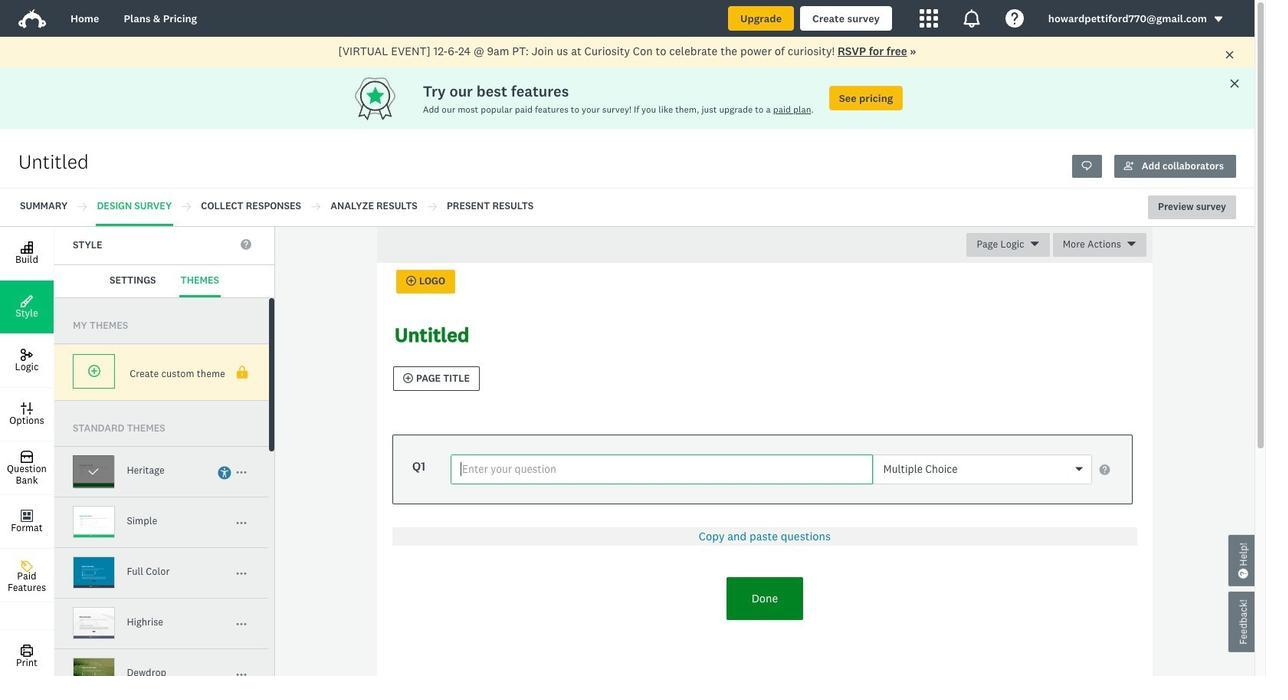 Task type: locate. For each thing, give the bounding box(es) containing it.
1 products icon image from the left
[[920, 9, 939, 28]]

0 horizontal spatial products icon image
[[920, 9, 939, 28]]

dropdown arrow image
[[1214, 14, 1225, 25]]

surveymonkey logo image
[[18, 9, 46, 28]]

1 horizontal spatial products icon image
[[963, 9, 981, 28]]

help icon image
[[1006, 9, 1024, 28]]

2 products icon image from the left
[[963, 9, 981, 28]]

products icon image
[[920, 9, 939, 28], [963, 9, 981, 28]]

rewards image
[[352, 73, 423, 123]]



Task type: describe. For each thing, give the bounding box(es) containing it.
x image
[[1225, 50, 1235, 60]]



Task type: vqa. For each thing, say whether or not it's contained in the screenshot.
Appointment Request Form image
no



